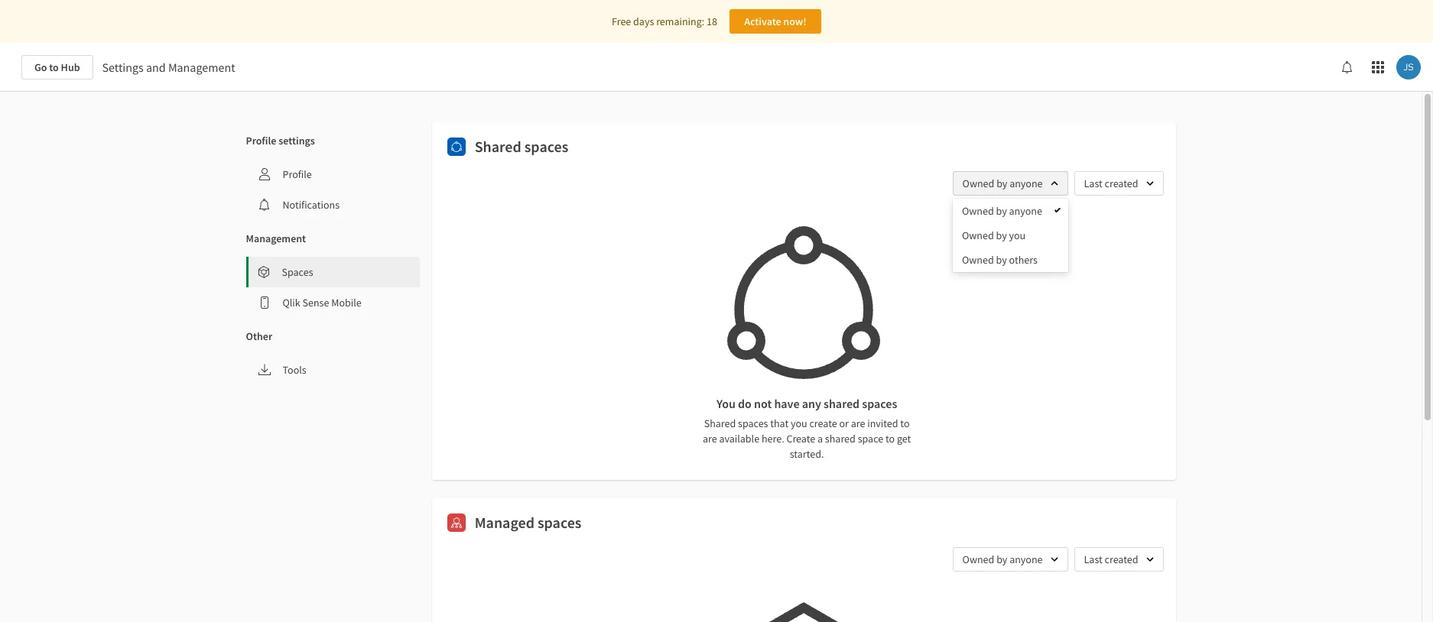 Task type: vqa. For each thing, say whether or not it's contained in the screenshot.
Charts inside BUTTON
no



Task type: locate. For each thing, give the bounding box(es) containing it.
a
[[817, 432, 823, 446]]

activate
[[744, 15, 781, 28]]

1 vertical spatial management
[[246, 232, 306, 245]]

not
[[754, 396, 772, 411]]

2 vertical spatial to
[[886, 432, 895, 446]]

0 vertical spatial anyone
[[1010, 177, 1043, 190]]

1 vertical spatial to
[[900, 417, 910, 431]]

1 vertical spatial owned by anyone
[[962, 204, 1042, 218]]

anyone inside list box
[[1009, 204, 1042, 218]]

are
[[851, 417, 865, 431], [703, 432, 717, 446]]

managed
[[475, 513, 534, 532]]

sense
[[302, 296, 329, 310]]

0 vertical spatial shared
[[475, 137, 521, 156]]

0 horizontal spatial are
[[703, 432, 717, 446]]

profile
[[246, 134, 276, 148], [283, 167, 312, 181]]

0 vertical spatial management
[[168, 60, 235, 75]]

anyone
[[1010, 177, 1043, 190], [1009, 204, 1042, 218]]

0 horizontal spatial profile
[[246, 134, 276, 148]]

spaces link
[[248, 257, 420, 288]]

1 owned by anyone from the top
[[962, 177, 1043, 190]]

owned by anyone for owned by anyone field
[[962, 177, 1043, 190]]

1 vertical spatial profile
[[283, 167, 312, 181]]

profile left settings on the left top of page
[[246, 134, 276, 148]]

1 horizontal spatial profile
[[283, 167, 312, 181]]

0 horizontal spatial you
[[791, 417, 807, 431]]

get
[[897, 432, 911, 446]]

0 vertical spatial are
[[851, 417, 865, 431]]

0 vertical spatial owned by anyone
[[962, 177, 1043, 190]]

1 vertical spatial you
[[791, 417, 807, 431]]

spaces
[[524, 137, 568, 156], [862, 396, 897, 411], [738, 417, 768, 431], [538, 513, 582, 532]]

owned
[[962, 177, 994, 190], [962, 204, 994, 218], [962, 229, 994, 242], [962, 253, 994, 267]]

management
[[168, 60, 235, 75], [246, 232, 306, 245]]

shared
[[824, 396, 860, 411], [825, 432, 856, 446]]

anyone up owned by you at top right
[[1010, 177, 1043, 190]]

free days remaining: 18
[[612, 15, 717, 28]]

others
[[1009, 253, 1038, 267]]

are left available
[[703, 432, 717, 446]]

owned by anyone
[[962, 177, 1043, 190], [962, 204, 1042, 218]]

1 vertical spatial shared
[[704, 417, 736, 431]]

by inside field
[[997, 177, 1007, 190]]

2 owned by anyone from the top
[[962, 204, 1042, 218]]

anyone inside owned by anyone field
[[1010, 177, 1043, 190]]

here.
[[762, 432, 784, 446]]

and
[[146, 60, 166, 75]]

or
[[839, 417, 849, 431]]

1 vertical spatial are
[[703, 432, 717, 446]]

to right go
[[49, 60, 59, 74]]

owned by anyone inside field
[[962, 177, 1043, 190]]

management up spaces
[[246, 232, 306, 245]]

settings
[[278, 134, 315, 148]]

you inside list box
[[1009, 229, 1026, 242]]

profile up notifications
[[283, 167, 312, 181]]

you up others
[[1009, 229, 1026, 242]]

tools link
[[246, 355, 420, 385]]

owned by others
[[962, 253, 1038, 267]]

owned by anyone inside list box
[[962, 204, 1042, 218]]

mobile
[[331, 296, 361, 310]]

that
[[770, 417, 789, 431]]

1 horizontal spatial you
[[1009, 229, 1026, 242]]

1 horizontal spatial management
[[246, 232, 306, 245]]

0 horizontal spatial management
[[168, 60, 235, 75]]

1 vertical spatial anyone
[[1009, 204, 1042, 218]]

0 vertical spatial you
[[1009, 229, 1026, 242]]

to
[[49, 60, 59, 74], [900, 417, 910, 431], [886, 432, 895, 446]]

anyone down owned by anyone field
[[1009, 204, 1042, 218]]

1 owned from the top
[[962, 177, 994, 190]]

0 vertical spatial to
[[49, 60, 59, 74]]

1 vertical spatial shared
[[825, 432, 856, 446]]

are right or
[[851, 417, 865, 431]]

managed spaces
[[475, 513, 582, 532]]

to up get in the right of the page
[[900, 417, 910, 431]]

3 owned from the top
[[962, 229, 994, 242]]

days
[[633, 15, 654, 28]]

shared
[[475, 137, 521, 156], [704, 417, 736, 431]]

management right and
[[168, 60, 235, 75]]

other
[[246, 330, 272, 343]]

spaces
[[282, 265, 313, 279]]

0 vertical spatial profile
[[246, 134, 276, 148]]

profile settings
[[246, 134, 315, 148]]

1 horizontal spatial shared
[[704, 417, 736, 431]]

shared up or
[[824, 396, 860, 411]]

to left get in the right of the page
[[886, 432, 895, 446]]

4 owned from the top
[[962, 253, 994, 267]]

owned inside field
[[962, 177, 994, 190]]

you up create
[[791, 417, 807, 431]]

owned by anyone for list box containing owned by anyone
[[962, 204, 1042, 218]]

notifications
[[283, 198, 340, 212]]

settings
[[102, 60, 144, 75]]

started.
[[790, 447, 824, 461]]

1 horizontal spatial to
[[886, 432, 895, 446]]

list box
[[953, 199, 1068, 272]]

shared down or
[[825, 432, 856, 446]]

you
[[716, 396, 736, 411]]

by
[[997, 177, 1007, 190], [996, 204, 1007, 218], [996, 229, 1007, 242], [996, 253, 1007, 267]]

you
[[1009, 229, 1026, 242], [791, 417, 807, 431]]



Task type: describe. For each thing, give the bounding box(es) containing it.
do
[[738, 396, 752, 411]]

space
[[858, 432, 883, 446]]

activate now!
[[744, 15, 807, 28]]

anyone for list box containing owned by anyone
[[1009, 204, 1042, 218]]

settings and management
[[102, 60, 235, 75]]

notifications link
[[246, 190, 420, 220]]

create
[[809, 417, 837, 431]]

0 vertical spatial shared
[[824, 396, 860, 411]]

profile for profile settings
[[246, 134, 276, 148]]

hub
[[61, 60, 80, 74]]

now!
[[783, 15, 807, 28]]

profile link
[[246, 159, 420, 190]]

go to hub link
[[21, 55, 93, 80]]

qlik sense mobile link
[[246, 288, 420, 318]]

2 owned from the top
[[962, 204, 994, 218]]

Owned by anyone field
[[953, 171, 1068, 196]]

invited
[[867, 417, 898, 431]]

1 horizontal spatial are
[[851, 417, 865, 431]]

owned by you
[[962, 229, 1026, 242]]

0 horizontal spatial to
[[49, 60, 59, 74]]

shared spaces
[[475, 137, 568, 156]]

2 horizontal spatial to
[[900, 417, 910, 431]]

shared inside "you do not have any shared spaces shared spaces that you create or are invited to are available here. create a shared space to get started."
[[704, 417, 736, 431]]

list box containing owned by anyone
[[953, 199, 1068, 272]]

anyone for owned by anyone field
[[1010, 177, 1043, 190]]

you do not have any shared spaces shared spaces that you create or are invited to are available here. create a shared space to get started.
[[703, 396, 911, 461]]

activate now! link
[[729, 9, 821, 34]]

free
[[612, 15, 631, 28]]

go
[[34, 60, 47, 74]]

qlik
[[283, 296, 300, 310]]

you inside "you do not have any shared spaces shared spaces that you create or are invited to are available here. create a shared space to get started."
[[791, 417, 807, 431]]

any
[[802, 396, 821, 411]]

create
[[786, 432, 815, 446]]

have
[[774, 396, 800, 411]]

18
[[707, 15, 717, 28]]

tools
[[283, 363, 306, 377]]

0 horizontal spatial shared
[[475, 137, 521, 156]]

qlik sense mobile
[[283, 296, 361, 310]]

available
[[719, 432, 759, 446]]

profile for profile
[[283, 167, 312, 181]]

remaining:
[[656, 15, 704, 28]]

go to hub
[[34, 60, 80, 74]]



